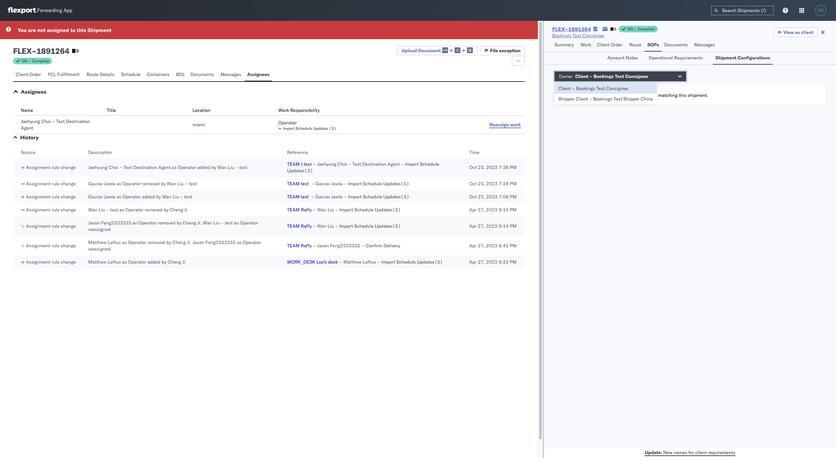 Task type: describe. For each thing, give the bounding box(es) containing it.
source
[[21, 150, 35, 156]]

change for gaurav jawla as operator removed by wan liu - test
[[61, 181, 76, 187]]

reassign work button
[[486, 120, 525, 130]]

oct 23, 2023 7:36 pm
[[470, 165, 517, 171]]

assignment for matthew loftus as operator removed by cheng ji. jason feng2333333 as operator reassigned
[[26, 243, 50, 249]]

china
[[641, 96, 653, 102]]

1 vertical spatial ji
[[182, 259, 185, 265]]

title
[[107, 108, 116, 113]]

bookings up client - bookings test consignee
[[594, 74, 614, 79]]

team for jaehyung choi - test destination agent as operator added by wan liu - test
[[287, 161, 300, 167]]

apr 27, 2023 8:22 pm
[[470, 259, 517, 265]]

apr 27, 2023 9:14 pm
[[470, 224, 517, 229]]

team for matthew loftus as operator removed by cheng ji. jason feng2333333 as operator reassigned
[[287, 243, 300, 249]]

fulfillment
[[57, 72, 80, 77]]

flex-1891264 link
[[553, 26, 591, 32]]

notes
[[626, 55, 638, 61]]

team j test - jaehyung choi - test destination agent -
[[287, 161, 404, 167]]

flex-
[[553, 26, 569, 32]]

choi for jaehyung choi - test destination agent
[[41, 119, 51, 125]]

updates(3) for apr 27, 2023 9:14 pm
[[375, 224, 401, 229]]

sops button
[[645, 39, 662, 52]]

confirm
[[366, 243, 383, 249]]

requirements
[[675, 55, 703, 61]]

sops
[[648, 42, 659, 48]]

apr for apr 27, 2023 8:22 pm
[[470, 259, 477, 265]]

loftus for matthew loftus as operator added by cheng ji
[[108, 259, 121, 265]]

team for wan liu - test as operator removed by cheng ji
[[287, 207, 300, 213]]

apr 27, 2023 9:15 pm
[[470, 207, 517, 213]]

history button
[[20, 134, 39, 141]]

jaehyung choi - test destination agent
[[21, 119, 90, 131]]

23, for oct 23, 2023 7:28 pm
[[478, 181, 485, 187]]

pm for oct 23, 2023 7:28 pm
[[510, 181, 517, 187]]

not
[[37, 27, 46, 33]]

summary button
[[552, 39, 578, 52]]

pm for apr 27, 2023 8:22 pm
[[510, 259, 517, 265]]

assignment rule change for jason feng2333333 as operator removed by cheng ji. wan liu - test as operator reassigned
[[26, 224, 76, 229]]

gaurav jawla as operator added by wan liu - test
[[88, 194, 192, 200]]

file exception
[[490, 48, 521, 54]]

apr for apr 27, 2023 9:14 pm
[[470, 224, 477, 229]]

destination for jaehyung choi - test destination agent as operator added by wan liu - test
[[133, 165, 157, 171]]

shipment inside button
[[716, 55, 737, 61]]

apr for apr 27, 2023 9:15 pm
[[470, 207, 477, 213]]

are for you
[[28, 27, 36, 33]]

2 horizontal spatial choi
[[338, 161, 347, 167]]

bookings test consignee link
[[553, 32, 605, 39]]

wan liu - test as operator removed by cheng ji
[[88, 207, 187, 213]]

reassigned inside matthew loftus as operator removed by cheng ji. jason feng2333333 as operator reassigned
[[88, 246, 111, 252]]

7:28
[[499, 181, 509, 187]]

schedule button
[[119, 69, 144, 81]]

- inside jaehyung choi - test destination agent
[[52, 119, 55, 125]]

1 vertical spatial complete
[[32, 58, 49, 63]]

2 horizontal spatial jason
[[317, 243, 329, 249]]

cheng for matthew loftus as operator added by cheng ji
[[168, 259, 181, 265]]

0 vertical spatial assignees button
[[245, 69, 272, 81]]

team test - gaurav jawla - import schedule updates(3) for oct 23, 2023 7:28 pm
[[287, 181, 410, 187]]

test inside jaehyung choi - test destination agent
[[56, 119, 65, 125]]

1 vertical spatial client
[[646, 92, 657, 98]]

oct for oct 23, 2023 7:28 pm
[[470, 181, 477, 187]]

removed for jawla
[[142, 181, 160, 187]]

jason inside jason feng2333333 as operator removed by cheng ji. wan liu - test as operator reassigned
[[88, 220, 100, 226]]

schedule inside the import schedule updates(3)
[[420, 161, 440, 167]]

work for work
[[581, 42, 592, 48]]

team raffy - jason feng2333333 - confirm delivery
[[287, 243, 400, 249]]

1 horizontal spatial this
[[679, 92, 687, 98]]

shipment configurations
[[716, 55, 771, 61]]

route details button
[[84, 69, 119, 81]]

change for jason feng2333333 as operator removed by cheng ji. wan liu - test as operator reassigned
[[61, 224, 76, 229]]

account notes
[[608, 55, 638, 61]]

owner
[[560, 74, 573, 79]]

summary
[[555, 42, 574, 48]]

assignment for matthew loftus as operator added by cheng ji
[[26, 259, 50, 265]]

client order for client order button to the top
[[598, 42, 623, 48]]

matching
[[659, 92, 678, 98]]

app
[[63, 7, 72, 14]]

document
[[418, 48, 441, 53]]

7:36
[[499, 165, 509, 171]]

1 vertical spatial consignee
[[626, 74, 649, 79]]

work responsibility
[[279, 108, 320, 113]]

rule for matthew loftus as operator added by cheng ji
[[52, 259, 60, 265]]

updates(3) inside the import schedule updates(3)
[[287, 168, 313, 174]]

ji. for wan
[[197, 220, 202, 226]]

rule for jason feng2333333 as operator removed by cheng ji. wan liu - test as operator reassigned
[[52, 224, 60, 229]]

cheng up jason feng2333333 as operator removed by cheng ji. wan liu - test as operator reassigned
[[170, 207, 183, 213]]

pm for oct 23, 2023 7:36 pm
[[510, 165, 517, 171]]

bol button
[[174, 69, 188, 81]]

change for matthew loftus as operator added by cheng ji
[[61, 259, 76, 265]]

responsibility
[[290, 108, 320, 113]]

view
[[784, 29, 794, 35]]

apr for apr 27, 2023 8:42 pm
[[470, 243, 477, 249]]

work for work responsibility
[[279, 108, 289, 113]]

oct for oct 23, 2023 7:06 pm
[[470, 194, 477, 200]]

raffy for test
[[301, 224, 312, 229]]

0 vertical spatial assignees
[[247, 72, 270, 77]]

1 vertical spatial to
[[633, 92, 637, 98]]

route button
[[627, 39, 645, 52]]

history
[[20, 134, 39, 141]]

work
[[511, 122, 521, 128]]

0 vertical spatial client order button
[[595, 39, 627, 52]]

update:
[[645, 450, 662, 456]]

there are no procedures attached to the client matching this shipment.
[[561, 92, 709, 98]]

operational requirements button
[[647, 52, 709, 65]]

jaehyung for jaehyung choi - test destination agent as operator added by wan liu - test
[[88, 165, 107, 171]]

added for cheng
[[148, 259, 161, 265]]

0 vertical spatial this
[[77, 27, 86, 33]]

pm for apr 27, 2023 9:14 pm
[[510, 224, 517, 229]]

details
[[100, 72, 115, 77]]

1 shipper from the left
[[559, 96, 575, 102]]

jaehyung choi - test destination agent as operator added by wan liu - test
[[88, 165, 248, 171]]

2 horizontal spatial feng2333333
[[330, 243, 360, 249]]

jason feng2333333 as operator removed by cheng ji. wan liu - test as operator reassigned
[[88, 220, 258, 233]]

shipper client - bookings test shipper china
[[559, 96, 653, 102]]

delivery
[[384, 243, 400, 249]]

shipment configurations button
[[713, 52, 773, 65]]

2 vertical spatial consignee
[[607, 86, 629, 92]]

1 vertical spatial documents
[[190, 72, 214, 77]]

team for gaurav jawla as operator added by wan liu - test
[[287, 194, 300, 200]]

view as client
[[784, 29, 814, 35]]

exception
[[500, 48, 521, 54]]

0 horizontal spatial documents button
[[188, 69, 218, 81]]

fcl
[[48, 72, 56, 77]]

2023 for 9:15
[[486, 207, 498, 213]]

containers button
[[144, 69, 174, 81]]

change for jaehyung choi - test destination agent as operator added by wan liu - test
[[61, 165, 76, 171]]

route for route
[[630, 42, 642, 48]]

client right work button
[[598, 42, 610, 48]]

8:22
[[499, 259, 509, 265]]

removed down gaurav jawla as operator added by wan liu - test
[[145, 207, 163, 213]]

bookings up no
[[576, 86, 596, 92]]

8:42
[[499, 243, 509, 249]]

are for there
[[574, 92, 581, 98]]

ji. for jason
[[187, 240, 192, 246]]

1 vertical spatial assignees
[[21, 89, 46, 95]]

by for jason feng2333333 as operator removed by cheng ji. wan liu - test as operator reassigned
[[177, 220, 182, 226]]

0 vertical spatial to
[[70, 27, 75, 33]]

wan inside jason feng2333333 as operator removed by cheng ji. wan liu - test as operator reassigned
[[203, 220, 212, 226]]

reassign work
[[490, 122, 521, 128]]

import schedule updates(3)
[[287, 161, 440, 174]]

you are not assigned to this shipment
[[18, 27, 112, 33]]

0 horizontal spatial dg - complete
[[22, 58, 49, 63]]

0 horizontal spatial dg
[[22, 58, 28, 63]]

team test - gaurav jawla - import schedule updates(3) for oct 23, 2023 7:06 pm
[[287, 194, 410, 200]]

pm for apr 27, 2023 9:15 pm
[[510, 207, 517, 213]]

you
[[18, 27, 27, 33]]

0 vertical spatial documents button
[[662, 39, 692, 52]]

- inside jason feng2333333 as operator removed by cheng ji. wan liu - test as operator reassigned
[[221, 220, 224, 226]]

update: new names for client requirements
[[645, 450, 736, 456]]

new
[[664, 450, 673, 456]]

client right owner
[[576, 74, 589, 79]]

operational requirements
[[649, 55, 703, 61]]

upload document button
[[397, 46, 478, 56]]

reassign
[[490, 122, 509, 128]]

forwarding app link
[[8, 7, 72, 14]]

assigned
[[47, 27, 69, 33]]

matthew loftus as operator removed by cheng ji. jason feng2333333 as operator reassigned
[[88, 240, 261, 252]]

owner client - bookings test consignee
[[560, 74, 649, 79]]

2 shipper from the left
[[624, 96, 640, 102]]

2023 for 7:28
[[487, 181, 498, 187]]

2 horizontal spatial agent
[[388, 161, 400, 167]]

0 horizontal spatial messages
[[221, 72, 241, 77]]

shipment.
[[688, 92, 709, 98]]

0 vertical spatial ji
[[184, 207, 187, 213]]

client up there
[[559, 86, 571, 92]]

rule for jaehyung choi - test destination agent as operator added by wan liu - test
[[52, 165, 60, 171]]

0 vertical spatial order
[[611, 42, 623, 48]]

location
[[193, 108, 211, 113]]

2023 for 9:14
[[486, 224, 498, 229]]

file
[[490, 48, 498, 54]]

apr 27, 2023 8:42 pm
[[470, 243, 517, 249]]

assignment for gaurav jawla as operator removed by wan liu - test
[[26, 181, 50, 187]]

updates
[[313, 126, 328, 131]]

pm for apr 27, 2023 8:42 pm
[[510, 243, 517, 249]]

miami
[[193, 122, 205, 128]]

0 vertical spatial dg
[[628, 26, 634, 31]]

0 vertical spatial 1891264
[[569, 26, 591, 32]]



Task type: vqa. For each thing, say whether or not it's contained in the screenshot.
TEAM corresponding to Gaurav Jawla as Operator removed by Wan Liu - test
yes



Task type: locate. For each thing, give the bounding box(es) containing it.
27, down apr 27, 2023 9:15 pm
[[478, 224, 485, 229]]

work inside button
[[581, 42, 592, 48]]

1 horizontal spatial client order
[[598, 42, 623, 48]]

the
[[638, 92, 645, 98]]

1 assignment rule change from the top
[[26, 165, 76, 171]]

destination inside jaehyung choi - test destination agent
[[66, 119, 90, 125]]

1 vertical spatial documents button
[[188, 69, 218, 81]]

1 horizontal spatial documents button
[[662, 39, 692, 52]]

7 assignment from the top
[[26, 259, 50, 265]]

assignment for wan liu - test as operator removed by cheng ji
[[26, 207, 50, 213]]

team for jason feng2333333 as operator removed by cheng ji. wan liu - test as operator reassigned
[[287, 224, 300, 229]]

upload
[[402, 48, 417, 53]]

leo's
[[317, 259, 327, 265]]

flexport. image
[[8, 7, 37, 14]]

2 team test - gaurav jawla - import schedule updates(3) from the top
[[287, 194, 410, 200]]

cheng inside matthew loftus as operator removed by cheng ji. jason feng2333333 as operator reassigned
[[173, 240, 186, 246]]

5 2023 from the top
[[486, 224, 498, 229]]

3 change from the top
[[61, 194, 76, 200]]

2 horizontal spatial jaehyung
[[317, 161, 337, 167]]

to right assigned
[[70, 27, 75, 33]]

removed inside jason feng2333333 as operator removed by cheng ji. wan liu - test as operator reassigned
[[158, 220, 176, 226]]

matthew for matthew loftus as operator added by cheng ji
[[88, 259, 107, 265]]

1 team raffy - wan liu - import schedule updates(3) from the top
[[287, 207, 401, 213]]

apr up apr 27, 2023 8:22 pm
[[470, 243, 477, 249]]

6 assignment from the top
[[26, 243, 50, 249]]

1 vertical spatial route
[[87, 72, 99, 77]]

assignees
[[247, 72, 270, 77], [21, 89, 46, 95]]

0 horizontal spatial to
[[70, 27, 75, 33]]

1 rule from the top
[[52, 165, 60, 171]]

0 vertical spatial ji.
[[197, 220, 202, 226]]

by for matthew loftus as operator added by cheng ji
[[162, 259, 167, 265]]

this right matching
[[679, 92, 687, 98]]

requirements
[[708, 450, 736, 456]]

documents up operational requirements
[[665, 42, 688, 48]]

os button
[[814, 3, 829, 18]]

loftus inside matthew loftus as operator removed by cheng ji. jason feng2333333 as operator reassigned
[[108, 240, 121, 246]]

1 vertical spatial work
[[279, 108, 289, 113]]

1 vertical spatial messages
[[221, 72, 241, 77]]

route for route details
[[87, 72, 99, 77]]

loftus for matthew loftus as operator removed by cheng ji. jason feng2333333 as operator reassigned
[[108, 240, 121, 246]]

1 horizontal spatial to
[[633, 92, 637, 98]]

0 horizontal spatial jason
[[88, 220, 100, 226]]

choi inside jaehyung choi - test destination agent
[[41, 119, 51, 125]]

0 vertical spatial complete
[[638, 26, 655, 31]]

import inside button
[[283, 126, 295, 131]]

wan
[[218, 165, 227, 171], [167, 181, 176, 187], [162, 194, 172, 200], [88, 207, 97, 213], [317, 207, 327, 213], [203, 220, 212, 226], [317, 224, 327, 229]]

removed up gaurav jawla as operator added by wan liu - test
[[142, 181, 160, 187]]

0 horizontal spatial are
[[28, 27, 36, 33]]

jaehyung right j
[[317, 161, 337, 167]]

are
[[28, 27, 36, 33], [574, 92, 581, 98]]

1 vertical spatial assignees button
[[21, 89, 46, 95]]

1 horizontal spatial shipper
[[624, 96, 640, 102]]

bookings
[[553, 33, 572, 39], [594, 74, 614, 79], [576, 86, 596, 92], [594, 96, 613, 102]]

1 27, from the top
[[478, 207, 485, 213]]

test
[[304, 161, 312, 167], [240, 165, 248, 171], [189, 181, 197, 187], [301, 181, 309, 187], [184, 194, 192, 200], [301, 194, 309, 200], [110, 207, 118, 213], [225, 220, 233, 226]]

0 horizontal spatial assignees
[[21, 89, 46, 95]]

j
[[301, 161, 303, 167]]

4 assignment rule change from the top
[[26, 207, 76, 213]]

3 rule from the top
[[52, 194, 60, 200]]

9:15
[[499, 207, 509, 213]]

23, up oct 23, 2023 7:06 pm at the right
[[478, 181, 485, 187]]

1 horizontal spatial choi
[[109, 165, 118, 171]]

1 horizontal spatial messages button
[[692, 39, 719, 52]]

bookings down client - bookings test consignee
[[594, 96, 613, 102]]

updates(3) for apr 27, 2023 9:15 pm
[[375, 207, 401, 213]]

jaehyung
[[21, 119, 40, 125], [317, 161, 337, 167], [88, 165, 107, 171]]

destination
[[66, 119, 90, 125], [362, 161, 387, 167], [133, 165, 157, 171]]

1 23, from the top
[[478, 165, 485, 171]]

-
[[635, 26, 637, 31], [32, 46, 36, 56], [29, 58, 31, 63], [590, 74, 593, 79], [572, 86, 575, 92], [590, 96, 592, 102], [52, 119, 55, 125], [313, 161, 316, 167], [349, 161, 351, 167], [401, 161, 404, 167], [119, 165, 122, 171], [236, 165, 238, 171], [185, 181, 188, 187], [311, 181, 314, 187], [344, 181, 347, 187], [180, 194, 183, 200], [311, 194, 314, 200], [344, 194, 347, 200], [106, 207, 109, 213], [313, 207, 316, 213], [335, 207, 338, 213], [221, 220, 224, 226], [313, 224, 316, 229], [335, 224, 338, 229], [313, 243, 316, 249], [362, 243, 365, 249], [339, 259, 342, 265], [378, 259, 380, 265]]

cheng down jason feng2333333 as operator removed by cheng ji. wan liu - test as operator reassigned
[[173, 240, 186, 246]]

jaehyung for jaehyung choi - test destination agent
[[21, 119, 40, 125]]

2 vertical spatial added
[[148, 259, 161, 265]]

matthew for matthew loftus as operator removed by cheng ji. jason feng2333333 as operator reassigned
[[88, 240, 107, 246]]

4 team from the top
[[287, 207, 300, 213]]

bol
[[176, 72, 185, 77]]

shipper left china
[[624, 96, 640, 102]]

6 change from the top
[[61, 243, 76, 249]]

oct down time
[[470, 165, 477, 171]]

complete up sops
[[638, 26, 655, 31]]

0 horizontal spatial this
[[77, 27, 86, 33]]

2 27, from the top
[[478, 224, 485, 229]]

apr down apr 27, 2023 9:15 pm
[[470, 224, 477, 229]]

1 vertical spatial client order button
[[13, 69, 45, 81]]

matthew loftus as operator added by cheng ji
[[88, 259, 185, 265]]

removed down jason feng2333333 as operator removed by cheng ji. wan liu - test as operator reassigned
[[148, 240, 165, 246]]

cheng for jason feng2333333 as operator removed by cheng ji. wan liu - test as operator reassigned
[[183, 220, 196, 226]]

2023 for 8:22
[[486, 259, 498, 265]]

2 change from the top
[[61, 181, 76, 187]]

1 vertical spatial client order
[[16, 72, 41, 77]]

2 assignment from the top
[[26, 181, 50, 187]]

3 raffy from the top
[[301, 243, 312, 249]]

as inside view as client button
[[796, 29, 801, 35]]

client right there
[[576, 96, 588, 102]]

by
[[212, 165, 216, 171], [161, 181, 166, 187], [156, 194, 161, 200], [164, 207, 169, 213], [177, 220, 182, 226], [166, 240, 171, 246], [162, 259, 167, 265]]

team
[[287, 161, 300, 167], [287, 181, 300, 187], [287, 194, 300, 200], [287, 207, 300, 213], [287, 224, 300, 229], [287, 243, 300, 249]]

consignee up attached
[[607, 86, 629, 92]]

pm right 8:22
[[510, 259, 517, 265]]

cheng down matthew loftus as operator removed by cheng ji. jason feng2333333 as operator reassigned
[[168, 259, 181, 265]]

pm right 7:28
[[510, 181, 517, 187]]

oct for oct 23, 2023 7:36 pm
[[470, 165, 477, 171]]

3 team from the top
[[287, 194, 300, 200]]

0 vertical spatial shipment
[[88, 27, 112, 33]]

to
[[70, 27, 75, 33], [633, 92, 637, 98]]

2 reassigned from the top
[[88, 246, 111, 252]]

1 raffy from the top
[[301, 207, 312, 213]]

change for wan liu - test as operator removed by cheng ji
[[61, 207, 76, 213]]

0 vertical spatial raffy
[[301, 207, 312, 213]]

import inside the import schedule updates(3)
[[405, 161, 419, 167]]

client order button up account
[[595, 39, 627, 52]]

matthew
[[88, 240, 107, 246], [88, 259, 107, 265], [344, 259, 362, 265]]

2023 for 7:36
[[487, 165, 498, 171]]

raffy for operator
[[301, 243, 312, 249]]

4 27, from the top
[[478, 259, 485, 265]]

by inside jason feng2333333 as operator removed by cheng ji. wan liu - test as operator reassigned
[[177, 220, 182, 226]]

work left responsibility
[[279, 108, 289, 113]]

2 vertical spatial raffy
[[301, 243, 312, 249]]

messages
[[695, 42, 715, 48], [221, 72, 241, 77]]

liu inside jason feng2333333 as operator removed by cheng ji. wan liu - test as operator reassigned
[[213, 220, 220, 226]]

27, down apr 27, 2023 8:42 pm
[[478, 259, 485, 265]]

shipper left no
[[559, 96, 575, 102]]

1 vertical spatial reassigned
[[88, 246, 111, 252]]

7 2023 from the top
[[486, 259, 498, 265]]

2 vertical spatial client
[[696, 450, 707, 456]]

1 horizontal spatial are
[[574, 92, 581, 98]]

list box
[[555, 83, 657, 104]]

operator
[[279, 120, 297, 126], [178, 165, 196, 171], [123, 181, 141, 187], [123, 194, 141, 200], [125, 207, 144, 213], [138, 220, 157, 226], [240, 220, 258, 226], [128, 240, 146, 246], [243, 240, 261, 246], [128, 259, 146, 265]]

rule for gaurav jawla as operator removed by wan liu - test
[[52, 181, 60, 187]]

2 horizontal spatial destination
[[362, 161, 387, 167]]

2023 left 8:22
[[486, 259, 498, 265]]

0 horizontal spatial complete
[[32, 58, 49, 63]]

cheng inside jason feng2333333 as operator removed by cheng ji. wan liu - test as operator reassigned
[[183, 220, 196, 226]]

route
[[630, 42, 642, 48], [87, 72, 99, 77]]

assignment rule change for gaurav jawla as operator added by wan liu - test
[[26, 194, 76, 200]]

work button
[[578, 39, 595, 52]]

oct 23, 2023 7:28 pm
[[470, 181, 517, 187]]

0 vertical spatial dg - complete
[[628, 26, 655, 31]]

ji down matthew loftus as operator removed by cheng ji. jason feng2333333 as operator reassigned
[[182, 259, 185, 265]]

order up account
[[611, 42, 623, 48]]

0 horizontal spatial route
[[87, 72, 99, 77]]

2 rule from the top
[[52, 181, 60, 187]]

1 horizontal spatial 1891264
[[569, 26, 591, 32]]

rule for gaurav jawla as operator added by wan liu - test
[[52, 194, 60, 200]]

removed up matthew loftus as operator removed by cheng ji. jason feng2333333 as operator reassigned
[[158, 220, 176, 226]]

6 rule from the top
[[52, 243, 60, 249]]

complete down "flex - 1891264"
[[32, 58, 49, 63]]

1 vertical spatial messages button
[[218, 69, 245, 81]]

27, for apr 27, 2023 9:15 pm
[[478, 207, 485, 213]]

consignee up work button
[[583, 33, 605, 39]]

names
[[674, 450, 688, 456]]

1 horizontal spatial jaehyung
[[88, 165, 107, 171]]

0 vertical spatial team raffy - wan liu - import schedule updates(3)
[[287, 207, 401, 213]]

4 apr from the top
[[470, 259, 477, 265]]

27, up apr 27, 2023 8:22 pm
[[478, 243, 485, 249]]

Search Shipments (/) text field
[[711, 6, 775, 15]]

2 apr from the top
[[470, 224, 477, 229]]

7:06
[[499, 194, 509, 200]]

jaehyung inside jaehyung choi - test destination agent
[[21, 119, 40, 125]]

test inside jason feng2333333 as operator removed by cheng ji. wan liu - test as operator reassigned
[[225, 220, 233, 226]]

view as client button
[[774, 27, 818, 37]]

to left the
[[633, 92, 637, 98]]

messages button
[[692, 39, 719, 52], [218, 69, 245, 81]]

assignment for jaehyung choi - test destination agent as operator added by wan liu - test
[[26, 165, 50, 171]]

0 horizontal spatial feng2333333
[[101, 220, 131, 226]]

5 team from the top
[[287, 224, 300, 229]]

27, for apr 27, 2023 9:14 pm
[[478, 224, 485, 229]]

2 raffy from the top
[[301, 224, 312, 229]]

by for gaurav jawla as operator removed by wan liu - test
[[161, 181, 166, 187]]

test
[[573, 33, 582, 39], [615, 74, 624, 79], [597, 86, 605, 92], [614, 96, 623, 102], [56, 119, 65, 125], [353, 161, 361, 167], [123, 165, 132, 171]]

assignment for gaurav jawla as operator added by wan liu - test
[[26, 194, 50, 200]]

2 23, from the top
[[478, 181, 485, 187]]

account notes button
[[605, 52, 643, 65]]

4 2023 from the top
[[486, 207, 498, 213]]

27, down oct 23, 2023 7:06 pm at the right
[[478, 207, 485, 213]]

loftus
[[108, 240, 121, 246], [108, 259, 121, 265], [363, 259, 376, 265]]

1 horizontal spatial client order button
[[595, 39, 627, 52]]

configurations
[[738, 55, 771, 61]]

updates(3) for oct 23, 2023 7:28 pm
[[384, 181, 410, 187]]

0 horizontal spatial assignees button
[[21, 89, 46, 95]]

feng2333333 inside matthew loftus as operator removed by cheng ji. jason feng2333333 as operator reassigned
[[206, 240, 236, 246]]

client right the
[[646, 92, 657, 98]]

6 2023 from the top
[[486, 243, 498, 249]]

reassigned inside jason feng2333333 as operator removed by cheng ji. wan liu - test as operator reassigned
[[88, 227, 111, 233]]

rule for wan liu - test as operator removed by cheng ji
[[52, 207, 60, 213]]

0 horizontal spatial work
[[279, 108, 289, 113]]

agent
[[21, 125, 33, 131], [388, 161, 400, 167], [159, 165, 171, 171]]

0 vertical spatial added
[[197, 165, 210, 171]]

1 vertical spatial this
[[679, 92, 687, 98]]

1 vertical spatial order
[[29, 72, 41, 77]]

consignee
[[583, 33, 605, 39], [626, 74, 649, 79], [607, 86, 629, 92]]

1 horizontal spatial documents
[[665, 42, 688, 48]]

added
[[197, 165, 210, 171], [142, 194, 155, 200], [148, 259, 161, 265]]

apr down apr 27, 2023 8:42 pm
[[470, 259, 477, 265]]

23, down time
[[478, 165, 485, 171]]

team for gaurav jawla as operator removed by wan liu - test
[[287, 181, 300, 187]]

file exception button
[[480, 46, 525, 56], [480, 46, 525, 56]]

7 rule from the top
[[52, 259, 60, 265]]

1 horizontal spatial route
[[630, 42, 642, 48]]

4 rule from the top
[[52, 207, 60, 213]]

agent for jaehyung choi - test destination agent
[[21, 125, 33, 131]]

cheng for matthew loftus as operator removed by cheng ji. jason feng2333333 as operator reassigned
[[173, 240, 186, 246]]

by for gaurav jawla as operator added by wan liu - test
[[156, 194, 161, 200]]

updates(3) for oct 23, 2023 7:06 pm
[[384, 194, 410, 200]]

route up notes
[[630, 42, 642, 48]]

0 vertical spatial are
[[28, 27, 36, 33]]

1 horizontal spatial complete
[[638, 26, 655, 31]]

1891264 down assigned
[[36, 46, 69, 56]]

client order for the leftmost client order button
[[16, 72, 41, 77]]

2 2023 from the top
[[487, 181, 498, 187]]

change for gaurav jawla as operator added by wan liu - test
[[61, 194, 76, 200]]

dg up route button
[[628, 26, 634, 31]]

schedule
[[121, 72, 141, 77], [296, 126, 312, 131], [420, 161, 440, 167], [363, 181, 382, 187], [363, 194, 382, 200], [355, 207, 374, 213], [355, 224, 374, 229], [397, 259, 416, 265]]

are left not
[[28, 27, 36, 33]]

added for wan
[[142, 194, 155, 200]]

0 vertical spatial oct
[[470, 165, 477, 171]]

1 horizontal spatial messages
[[695, 42, 715, 48]]

5 change from the top
[[61, 224, 76, 229]]

0 horizontal spatial client
[[646, 92, 657, 98]]

2023 left 9:15
[[486, 207, 498, 213]]

consignee up there are no procedures attached to the client matching this shipment.
[[626, 74, 649, 79]]

1 horizontal spatial dg
[[628, 26, 634, 31]]

3 apr from the top
[[470, 243, 477, 249]]

os
[[818, 8, 824, 13]]

change for matthew loftus as operator removed by cheng ji. jason feng2333333 as operator reassigned
[[61, 243, 76, 249]]

1 horizontal spatial shipment
[[716, 55, 737, 61]]

pm for oct 23, 2023 7:06 pm
[[510, 194, 517, 200]]

1 apr from the top
[[470, 207, 477, 213]]

assignment rule change for matthew loftus as operator added by cheng ji
[[26, 259, 76, 265]]

pm right '9:14'
[[510, 224, 517, 229]]

1 vertical spatial are
[[574, 92, 581, 98]]

0 horizontal spatial ji.
[[187, 240, 192, 246]]

1 change from the top
[[61, 165, 76, 171]]

1 vertical spatial 1891264
[[36, 46, 69, 56]]

by for matthew loftus as operator removed by cheng ji. jason feng2333333 as operator reassigned
[[166, 240, 171, 246]]

ji. inside jason feng2333333 as operator removed by cheng ji. wan liu - test as operator reassigned
[[197, 220, 202, 226]]

assignment for jason feng2333333 as operator removed by cheng ji. wan liu - test as operator reassigned
[[26, 224, 50, 229]]

removed inside matthew loftus as operator removed by cheng ji. jason feng2333333 as operator reassigned
[[148, 240, 165, 246]]

0 horizontal spatial choi
[[41, 119, 51, 125]]

rule for matthew loftus as operator removed by cheng ji. jason feng2333333 as operator reassigned
[[52, 243, 60, 249]]

4 assignment from the top
[[26, 207, 50, 213]]

dg - complete up route button
[[628, 26, 655, 31]]

1 vertical spatial dg
[[22, 58, 28, 63]]

7 change from the top
[[61, 259, 76, 265]]

2 team from the top
[[287, 181, 300, 187]]

23, up apr 27, 2023 9:15 pm
[[478, 194, 485, 200]]

shipper
[[559, 96, 575, 102], [624, 96, 640, 102]]

schedule inside import schedule updates                (3) button
[[296, 126, 312, 131]]

reassigned
[[88, 227, 111, 233], [88, 246, 111, 252]]

3 assignment from the top
[[26, 194, 50, 200]]

1 vertical spatial 23,
[[478, 181, 485, 187]]

27, for apr 27, 2023 8:42 pm
[[478, 243, 485, 249]]

gaurav jawla as operator removed by wan liu - test
[[88, 181, 197, 187]]

assignment rule change for wan liu - test as operator removed by cheng ji
[[26, 207, 76, 213]]

2 team raffy - wan liu - import schedule updates(3) from the top
[[287, 224, 401, 229]]

1 horizontal spatial ji.
[[197, 220, 202, 226]]

ji
[[184, 207, 187, 213], [182, 259, 185, 265]]

assignment
[[26, 165, 50, 171], [26, 181, 50, 187], [26, 194, 50, 200], [26, 207, 50, 213], [26, 224, 50, 229], [26, 243, 50, 249], [26, 259, 50, 265]]

documents button right bol
[[188, 69, 218, 81]]

1 oct from the top
[[470, 165, 477, 171]]

(3)
[[329, 126, 337, 131]]

dg - complete down "flex - 1891264"
[[22, 58, 49, 63]]

1 horizontal spatial client
[[696, 450, 707, 456]]

route left details
[[87, 72, 99, 77]]

schedule inside schedule button
[[121, 72, 141, 77]]

0 vertical spatial messages
[[695, 42, 715, 48]]

assignment rule change for gaurav jawla as operator removed by wan liu - test
[[26, 181, 76, 187]]

2 horizontal spatial client
[[802, 29, 814, 35]]

no
[[582, 92, 587, 98]]

removed for feng2333333
[[158, 220, 176, 226]]

2 assignment rule change from the top
[[26, 181, 76, 187]]

forwarding app
[[37, 7, 72, 14]]

2023 for 8:42
[[486, 243, 498, 249]]

ji.
[[197, 220, 202, 226], [187, 240, 192, 246]]

3 23, from the top
[[478, 194, 485, 200]]

1 team test - gaurav jawla - import schedule updates(3) from the top
[[287, 181, 410, 187]]

27,
[[478, 207, 485, 213], [478, 224, 485, 229], [478, 243, 485, 249], [478, 259, 485, 265]]

team raffy - wan liu - import schedule updates(3) for apr 27, 2023 9:14 pm
[[287, 224, 401, 229]]

0 vertical spatial work
[[581, 42, 592, 48]]

2023 left '9:14'
[[486, 224, 498, 229]]

bookings down flex-
[[553, 33, 572, 39]]

assignment rule change for jaehyung choi - test destination agent as operator added by wan liu - test
[[26, 165, 76, 171]]

7 assignment rule change from the top
[[26, 259, 76, 265]]

this
[[77, 27, 86, 33], [679, 92, 687, 98]]

jaehyung down name in the left of the page
[[21, 119, 40, 125]]

2023 left 7:06
[[487, 194, 498, 200]]

1 horizontal spatial destination
[[133, 165, 157, 171]]

0 horizontal spatial 1891264
[[36, 46, 69, 56]]

client
[[802, 29, 814, 35], [646, 92, 657, 98], [696, 450, 707, 456]]

import
[[283, 126, 295, 131], [405, 161, 419, 167], [348, 181, 362, 187], [348, 194, 362, 200], [340, 207, 353, 213], [340, 224, 353, 229], [382, 259, 396, 265]]

import schedule updates                (3)
[[283, 126, 337, 131]]

removed for loftus
[[148, 240, 165, 246]]

client right view
[[802, 29, 814, 35]]

0 horizontal spatial client order
[[16, 72, 41, 77]]

2 vertical spatial 23,
[[478, 194, 485, 200]]

0 vertical spatial documents
[[665, 42, 688, 48]]

raffy
[[301, 207, 312, 213], [301, 224, 312, 229], [301, 243, 312, 249]]

apr down oct 23, 2023 7:06 pm at the right
[[470, 207, 477, 213]]

5 assignment rule change from the top
[[26, 224, 76, 229]]

order left fcl
[[29, 72, 41, 77]]

27, for apr 27, 2023 8:22 pm
[[478, 259, 485, 265]]

jaehyung down the description
[[88, 165, 107, 171]]

3 2023 from the top
[[487, 194, 498, 200]]

client inside button
[[802, 29, 814, 35]]

oct
[[470, 165, 477, 171], [470, 181, 477, 187], [470, 194, 477, 200]]

0 horizontal spatial documents
[[190, 72, 214, 77]]

3 oct from the top
[[470, 194, 477, 200]]

client order left fcl
[[16, 72, 41, 77]]

ji up jason feng2333333 as operator removed by cheng ji. wan liu - test as operator reassigned
[[184, 207, 187, 213]]

3 assignment rule change from the top
[[26, 194, 76, 200]]

team raffy - wan liu - import schedule updates(3) for apr 27, 2023 9:15 pm
[[287, 207, 401, 213]]

oct up apr 27, 2023 9:15 pm
[[470, 194, 477, 200]]

bookings test consignee
[[553, 33, 605, 39]]

ji. inside matthew loftus as operator removed by cheng ji. jason feng2333333 as operator reassigned
[[187, 240, 192, 246]]

work down 'bookings test consignee' link in the top right of the page
[[581, 42, 592, 48]]

work_desk
[[287, 259, 315, 265]]

client
[[598, 42, 610, 48], [16, 72, 28, 77], [576, 74, 589, 79], [559, 86, 571, 92], [576, 96, 588, 102]]

forwarding
[[37, 7, 62, 14]]

2 vertical spatial oct
[[470, 194, 477, 200]]

0 horizontal spatial shipper
[[559, 96, 575, 102]]

0 horizontal spatial jaehyung
[[21, 119, 40, 125]]

2023 for 7:06
[[487, 194, 498, 200]]

list box containing client - bookings test consignee
[[555, 83, 657, 104]]

23, for oct 23, 2023 7:36 pm
[[478, 165, 485, 171]]

0 vertical spatial client order
[[598, 42, 623, 48]]

pm right 7:06
[[510, 194, 517, 200]]

0 vertical spatial messages button
[[692, 39, 719, 52]]

1 horizontal spatial dg - complete
[[628, 26, 655, 31]]

6 team from the top
[[287, 243, 300, 249]]

1 horizontal spatial assignees button
[[245, 69, 272, 81]]

1 horizontal spatial agent
[[159, 165, 171, 171]]

time
[[470, 150, 480, 156]]

client right for
[[696, 450, 707, 456]]

4 change from the top
[[61, 207, 76, 213]]

removed
[[142, 181, 160, 187], [145, 207, 163, 213], [158, 220, 176, 226], [148, 240, 165, 246]]

0 vertical spatial consignee
[[583, 33, 605, 39]]

client order up account
[[598, 42, 623, 48]]

1 vertical spatial team test - gaurav jawla - import schedule updates(3)
[[287, 194, 410, 200]]

account
[[608, 55, 625, 61]]

2023 left 7:36 on the top
[[487, 165, 498, 171]]

1 horizontal spatial order
[[611, 42, 623, 48]]

agent inside jaehyung choi - test destination agent
[[21, 125, 33, 131]]

reference
[[287, 150, 308, 156]]

pm right 9:15
[[510, 207, 517, 213]]

are left no
[[574, 92, 581, 98]]

3 27, from the top
[[478, 243, 485, 249]]

1 assignment from the top
[[26, 165, 50, 171]]

documents button up operational requirements
[[662, 39, 692, 52]]

0 vertical spatial 23,
[[478, 165, 485, 171]]

for
[[689, 450, 695, 456]]

by inside matthew loftus as operator removed by cheng ji. jason feng2333333 as operator reassigned
[[166, 240, 171, 246]]

2023 left '8:42'
[[486, 243, 498, 249]]

2 oct from the top
[[470, 181, 477, 187]]

assignment rule change for matthew loftus as operator removed by cheng ji. jason feng2333333 as operator reassigned
[[26, 243, 76, 249]]

6 assignment rule change from the top
[[26, 243, 76, 249]]

client - bookings test consignee
[[559, 86, 629, 92]]

0 horizontal spatial client order button
[[13, 69, 45, 81]]

1 2023 from the top
[[487, 165, 498, 171]]

work_desk leo's desk - matthew loftus - import schedule updates(3)
[[287, 259, 443, 265]]

1 reassigned from the top
[[88, 227, 111, 233]]

oct up oct 23, 2023 7:06 pm at the right
[[470, 181, 477, 187]]

documents right bol button
[[190, 72, 214, 77]]

jason inside matthew loftus as operator removed by cheng ji. jason feng2333333 as operator reassigned
[[193, 240, 204, 246]]

feng2333333 inside jason feng2333333 as operator removed by cheng ji. wan liu - test as operator reassigned
[[101, 220, 131, 226]]

feng2333333
[[101, 220, 131, 226], [206, 240, 236, 246], [330, 243, 360, 249]]

client down flex
[[16, 72, 28, 77]]

jawla
[[104, 181, 115, 187], [331, 181, 343, 187], [104, 194, 115, 200], [331, 194, 343, 200]]

pm right '8:42'
[[510, 243, 517, 249]]

agent for jaehyung choi - test destination agent as operator added by wan liu - test
[[159, 165, 171, 171]]

1891264 up bookings test consignee
[[569, 26, 591, 32]]

pm right 7:36 on the top
[[510, 165, 517, 171]]

0 horizontal spatial destination
[[66, 119, 90, 125]]

client order button left fcl
[[13, 69, 45, 81]]

choi for jaehyung choi - test destination agent as operator added by wan liu - test
[[109, 165, 118, 171]]

matthew inside matthew loftus as operator removed by cheng ji. jason feng2333333 as operator reassigned
[[88, 240, 107, 246]]

cheng up matthew loftus as operator removed by cheng ji. jason feng2333333 as operator reassigned
[[183, 220, 196, 226]]

1 team from the top
[[287, 161, 300, 167]]

0 horizontal spatial messages button
[[218, 69, 245, 81]]

description
[[88, 150, 112, 156]]

dg down flex
[[22, 58, 28, 63]]

0 vertical spatial client
[[802, 29, 814, 35]]

cheng
[[170, 207, 183, 213], [183, 220, 196, 226], [173, 240, 186, 246], [168, 259, 181, 265]]

this right assigned
[[77, 27, 86, 33]]

23, for oct 23, 2023 7:06 pm
[[478, 194, 485, 200]]

5 assignment from the top
[[26, 224, 50, 229]]

2023 left 7:28
[[487, 181, 498, 187]]

destination for jaehyung choi - test destination agent
[[66, 119, 90, 125]]

5 rule from the top
[[52, 224, 60, 229]]



